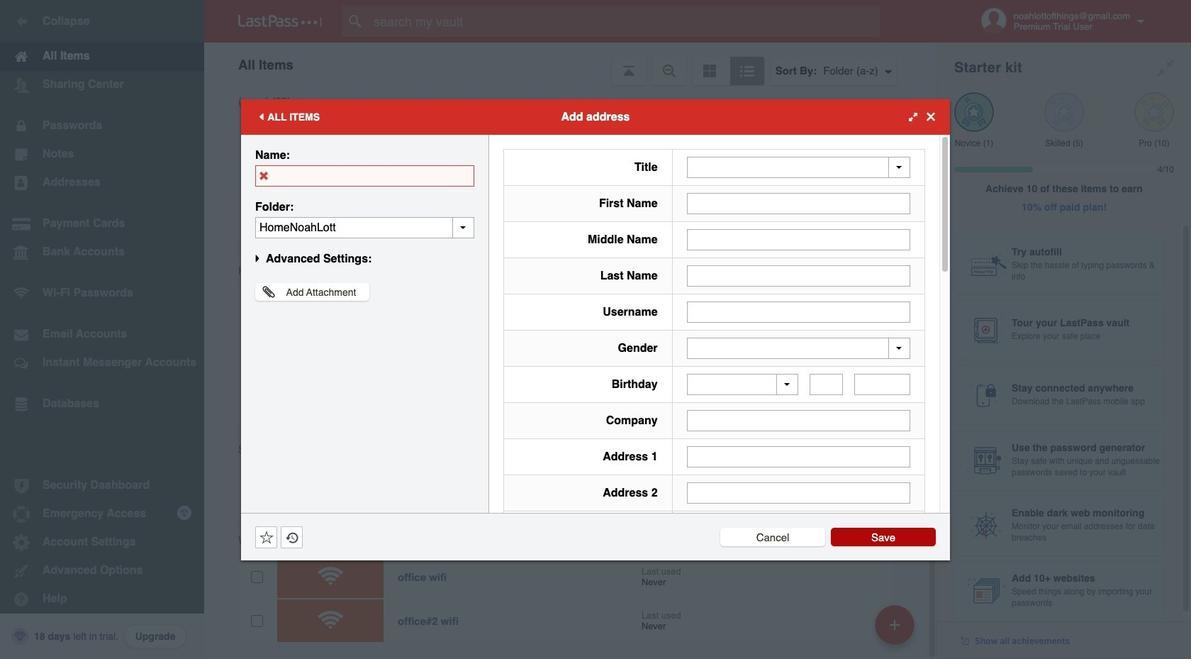 Task type: describe. For each thing, give the bounding box(es) containing it.
search my vault text field
[[342, 6, 909, 37]]

new item navigation
[[871, 601, 924, 659]]

vault options navigation
[[204, 43, 938, 85]]

lastpass image
[[238, 15, 322, 28]]

Search search field
[[342, 6, 909, 37]]



Task type: vqa. For each thing, say whether or not it's contained in the screenshot.
text box
yes



Task type: locate. For each thing, give the bounding box(es) containing it.
None text field
[[255, 217, 475, 238], [687, 301, 911, 322], [855, 374, 911, 395], [687, 410, 911, 431], [687, 446, 911, 468], [255, 217, 475, 238], [687, 301, 911, 322], [855, 374, 911, 395], [687, 410, 911, 431], [687, 446, 911, 468]]

dialog
[[241, 99, 951, 659]]

new item image
[[890, 620, 900, 630]]

None text field
[[255, 165, 475, 186], [687, 193, 911, 214], [687, 229, 911, 250], [687, 265, 911, 286], [810, 374, 844, 395], [687, 482, 911, 504], [255, 165, 475, 186], [687, 193, 911, 214], [687, 229, 911, 250], [687, 265, 911, 286], [810, 374, 844, 395], [687, 482, 911, 504]]

main navigation navigation
[[0, 0, 204, 659]]



